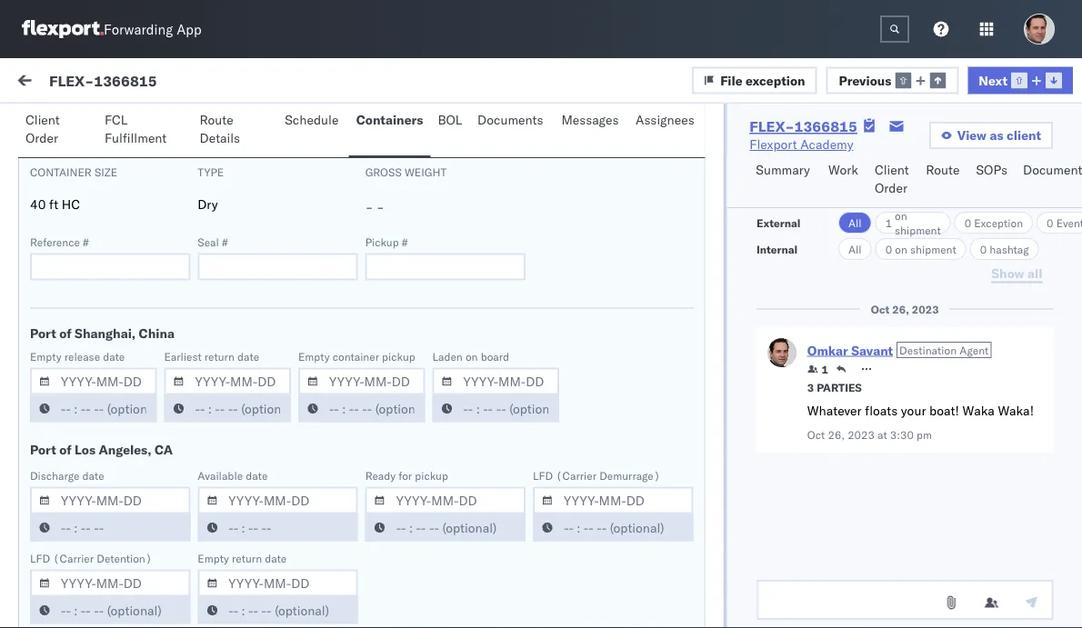 Task type: locate. For each thing, give the bounding box(es) containing it.
all for 0
[[848, 242, 862, 256]]

# right pickup
[[402, 236, 408, 249]]

pdt for oct 26, 2023, 2:45 pm pdt
[[512, 448, 535, 464]]

deal
[[138, 365, 163, 381]]

0 vertical spatial 2023
[[912, 303, 939, 316]]

0 horizontal spatial route
[[200, 112, 234, 128]]

internal inside button
[[122, 116, 167, 131]]

your up pm
[[901, 403, 926, 419]]

1 vertical spatial pdt
[[512, 448, 535, 464]]

1 horizontal spatial 1
[[885, 216, 892, 230]]

exception
[[746, 72, 806, 88]]

2023, for 2:46
[[420, 221, 455, 237]]

-- : -- -- (optional) text field for empty container pickup
[[298, 395, 425, 423]]

-- : -- -- text field down "expected."
[[198, 515, 358, 542]]

2 all button from the top
[[838, 238, 872, 260]]

message for message
[[56, 158, 100, 172]]

are
[[76, 447, 94, 463]]

we
[[129, 383, 145, 399]]

oct down '- -'
[[373, 221, 393, 237]]

omkar savant up exception: warehouse
[[88, 297, 169, 313]]

26, down gross weight
[[397, 221, 417, 237]]

yyyy-mm-dd text field up delivery
[[30, 487, 190, 515]]

0 horizontal spatial lfd
[[30, 552, 50, 566]]

1 vertical spatial flex- 458574
[[844, 448, 930, 464]]

yyyy-mm-dd text field for laden on board
[[433, 368, 559, 395]]

flex-
[[49, 71, 94, 89], [750, 117, 795, 136], [844, 221, 882, 237], [844, 330, 882, 346], [844, 448, 882, 464], [844, 566, 882, 582]]

pickup
[[382, 350, 416, 364], [415, 470, 448, 483]]

oct 26, 2023, 2:46 pm pdt
[[373, 221, 535, 237]]

0 vertical spatial exception:
[[58, 228, 122, 244]]

external
[[29, 116, 77, 131], [756, 216, 801, 230]]

-- : -- -- (optional) text field for lfd (carrier detention)
[[30, 597, 190, 625]]

2 container from the top
[[30, 166, 92, 179]]

and down the date.
[[141, 538, 163, 554]]

date.
[[132, 520, 161, 535]]

0 vertical spatial pm
[[490, 221, 509, 237]]

cargo
[[122, 583, 158, 599]]

yyyy-mm-dd text field down oct 26, 2023, 2:45 pm pdt
[[365, 487, 526, 515]]

yyyy-mm-dd text field down earliest return date
[[164, 368, 291, 395]]

container inside container # aphu6696417
[[30, 115, 92, 128]]

0 vertical spatial external
[[29, 116, 77, 131]]

lfd left demurrage)
[[533, 470, 553, 483]]

1 vertical spatial pm
[[490, 448, 509, 464]]

4 resize handle column header from the left
[[1050, 152, 1072, 629]]

fcl fulfillment button
[[97, 104, 192, 157]]

2271801
[[882, 221, 938, 237]]

1 horizontal spatial client order
[[875, 162, 910, 196]]

1 resize handle column header from the left
[[343, 152, 365, 629]]

seal #
[[198, 236, 228, 249]]

of
[[59, 325, 72, 341], [59, 442, 72, 458], [55, 556, 66, 572]]

0 down flex- 2271801
[[885, 242, 892, 256]]

2 omkar savant from the top
[[88, 415, 169, 431]]

work right related
[[886, 158, 910, 172]]

2 flex- 458574 from the top
[[844, 448, 930, 464]]

on up 0 on shipment
[[895, 209, 907, 222]]

port up empty release date
[[30, 325, 56, 341]]

0 vertical spatial and
[[166, 365, 188, 381]]

-- : -- -- (optional) text field for lfd (carrier demurrage)
[[533, 515, 694, 542]]

1 horizontal spatial flex-1366815
[[750, 117, 858, 136]]

app
[[177, 20, 202, 38]]

1 vertical spatial container
[[30, 166, 92, 179]]

container size
[[30, 166, 117, 179]]

pickup right for
[[415, 470, 448, 483]]

schedule
[[285, 112, 339, 128], [222, 565, 279, 581]]

will
[[148, 383, 168, 399], [166, 538, 186, 554]]

lfd
[[533, 470, 553, 483], [30, 552, 50, 566]]

2 vertical spatial of
[[55, 556, 66, 572]]

schedule right route details button
[[285, 112, 339, 128]]

0 vertical spatial work
[[52, 70, 99, 95]]

2 port from the top
[[30, 442, 56, 458]]

1 vertical spatial on
[[895, 242, 907, 256]]

resize handle column header for time
[[578, 152, 600, 629]]

order up container size
[[25, 130, 58, 146]]

work up external (0)
[[52, 70, 99, 95]]

flex- 458574 for recovery)
[[844, 566, 930, 582]]

oct down whatever
[[807, 428, 825, 442]]

may
[[177, 501, 200, 517]]

2 vertical spatial 458574
[[882, 566, 930, 582]]

-- : -- -- (optional) text field
[[30, 395, 157, 423], [164, 395, 291, 423], [298, 395, 425, 423], [533, 515, 694, 542], [30, 597, 190, 625]]

on
[[895, 209, 907, 222], [895, 242, 907, 256], [466, 350, 478, 364]]

oct inside whatever floats your boat! waka waka! oct 26, 2023 at 3:30 pm
[[807, 428, 825, 442]]

0 for 0 hashtag
[[980, 242, 987, 256]]

0 horizontal spatial 2023
[[848, 428, 875, 442]]

resize handle column header for related work item/shipment
[[1050, 152, 1072, 629]]

external down summary button
[[756, 216, 801, 230]]

1 pdt from the top
[[512, 221, 535, 237]]

documents button
[[471, 104, 555, 157]]

a right is
[[95, 365, 102, 381]]

flexport. image
[[22, 20, 104, 38]]

- inside exception: (air recovery) schedule delay: terminal - cargo availability delay
[[111, 583, 119, 599]]

0 vertical spatial message
[[211, 116, 265, 131]]

yyyy-mm-dd text field for for
[[365, 487, 526, 515]]

port up the discharge
[[30, 442, 56, 458]]

1 vertical spatial route
[[926, 162, 960, 178]]

-- : -- -- text field
[[30, 515, 190, 542], [198, 515, 358, 542]]

0 vertical spatial 458574
[[882, 330, 930, 346]]

3 parties
[[807, 381, 862, 394]]

route up details
[[200, 112, 234, 128]]

# for pickup #
[[402, 236, 408, 249]]

omkar savant for (air
[[88, 534, 169, 550]]

1 horizontal spatial schedule
[[285, 112, 339, 128]]

external down the 'my work'
[[29, 116, 77, 131]]

26, for oct 26, 2023
[[892, 303, 909, 316]]

1 vertical spatial external
[[756, 216, 801, 230]]

0 vertical spatial client order
[[25, 112, 60, 146]]

1 vertical spatial message
[[56, 158, 100, 172]]

-- : -- -- text field for discharge date
[[30, 515, 190, 542]]

port for port of los angeles, ca
[[30, 442, 56, 458]]

0 vertical spatial 1
[[885, 216, 892, 230]]

2 resize handle column header from the left
[[578, 152, 600, 629]]

# inside container # aphu6696417
[[95, 115, 101, 128]]

exception: for exception: (air recovery) schedule delay: terminal - cargo availability delay
[[58, 565, 122, 581]]

2 horizontal spatial as
[[990, 127, 1004, 143]]

26, up ready for pickup on the bottom left of page
[[397, 448, 417, 464]]

1 vertical spatial pickup
[[415, 470, 448, 483]]

yyyy-mm-dd text field down the
[[198, 570, 358, 597]]

work
[[176, 75, 206, 91], [829, 162, 859, 178]]

0 vertical spatial a
[[95, 365, 102, 381]]

board
[[481, 350, 510, 364]]

resize handle column header for message
[[343, 152, 365, 629]]

empty down appreciate
[[198, 552, 229, 566]]

1 flex- 458574 from the top
[[844, 330, 930, 346]]

0 vertical spatial with
[[191, 365, 216, 381]]

2 458574 from the top
[[882, 448, 930, 464]]

schedule inside exception: (air recovery) schedule delay: terminal - cargo availability delay
[[222, 565, 279, 581]]

0 horizontal spatial empty
[[30, 350, 62, 364]]

1 up 3 parties button
[[822, 363, 828, 376]]

1 vertical spatial -- : -- -- (optional) text field
[[365, 515, 526, 542]]

great
[[106, 365, 135, 381]]

unloading
[[55, 483, 112, 499]]

this down empty release date
[[55, 365, 79, 381]]

26, inside whatever floats your boat! waka waka! oct 26, 2023 at 3:30 pm
[[828, 428, 845, 442]]

lfd left the understanding
[[30, 552, 50, 566]]

1 vertical spatial that
[[125, 501, 148, 517]]

all button down the work button
[[838, 212, 872, 234]]

all button for 1
[[838, 212, 872, 234]]

YYYY-MM-DD text field
[[30, 368, 157, 395], [298, 368, 425, 395], [365, 487, 526, 515], [198, 570, 358, 597]]

3 458574 from the top
[[882, 566, 930, 582]]

shipment inside 1 on shipment
[[895, 223, 941, 237]]

return
[[205, 350, 235, 364], [232, 552, 262, 566]]

detention)
[[97, 552, 152, 566]]

(0) inside button
[[170, 116, 194, 131]]

0 horizontal spatial flex-1366815
[[49, 71, 157, 89]]

route inside route details
[[200, 112, 234, 128]]

1 horizontal spatial external
[[756, 216, 801, 230]]

1 horizontal spatial work
[[886, 158, 910, 172]]

(0) left fcl
[[80, 116, 104, 131]]

0 vertical spatial all button
[[838, 212, 872, 234]]

None text field
[[198, 253, 358, 281], [756, 581, 1054, 621], [198, 253, 358, 281], [756, 581, 1054, 621]]

1 vertical spatial 458574
[[882, 448, 930, 464]]

0 horizontal spatial internal
[[122, 116, 167, 131]]

yyyy-mm-dd text field for container
[[298, 368, 425, 395]]

a
[[95, 365, 102, 381], [211, 383, 218, 399]]

1 horizontal spatial (carrier
[[556, 470, 597, 483]]

1 for 1 on shipment
[[885, 216, 892, 230]]

# right reference
[[83, 236, 89, 249]]

1 -- : -- -- text field from the left
[[30, 515, 190, 542]]

assignees button
[[629, 104, 705, 157]]

empty left release
[[30, 350, 62, 364]]

shipment down 2271801
[[910, 242, 956, 256]]

0 vertical spatial -- : -- -- (optional) text field
[[433, 395, 559, 423]]

1 vertical spatial we
[[165, 520, 183, 535]]

1366815
[[94, 71, 157, 89], [795, 117, 858, 136]]

schedule inside button
[[285, 112, 339, 128]]

next button
[[968, 67, 1074, 94]]

shipment for 0 on shipment
[[910, 242, 956, 256]]

1 horizontal spatial 2023
[[912, 303, 939, 316]]

on down 2271801
[[895, 242, 907, 256]]

return up this is a great deal and with this contract established, we will create a lucrative partnership.
[[205, 350, 235, 364]]

we
[[55, 447, 73, 463], [165, 520, 183, 535]]

1 vertical spatial port
[[30, 442, 56, 458]]

1 up 0 on shipment
[[885, 216, 892, 230]]

on left board
[[466, 350, 478, 364]]

all for 1
[[848, 216, 862, 230]]

oct for oct 26, 2023
[[871, 303, 890, 316]]

flexport academy link
[[750, 136, 854, 154]]

1 vertical spatial shipment
[[910, 242, 956, 256]]

3 exception: from the top
[[58, 565, 122, 581]]

2023 left at
[[848, 428, 875, 442]]

-- : -- -- (optional) text field
[[433, 395, 559, 423], [365, 515, 526, 542], [198, 597, 358, 625]]

flex- 2271801
[[844, 221, 938, 237]]

this up 'lucrative'
[[219, 365, 241, 381]]

client
[[25, 112, 60, 128], [875, 162, 910, 178]]

all button
[[838, 212, 872, 234], [838, 238, 872, 260]]

2 all from the top
[[848, 242, 862, 256]]

route down view
[[926, 162, 960, 178]]

0 horizontal spatial this
[[55, 365, 79, 381]]

0 horizontal spatial -
[[111, 583, 119, 599]]

will down deal
[[148, 383, 168, 399]]

of up terminal at the left of the page
[[55, 556, 66, 572]]

as down update
[[203, 556, 216, 572]]

yyyy-mm-dd text field down lfd (carrier demurrage)
[[533, 487, 694, 515]]

client order button up container size
[[18, 104, 97, 157]]

1 exception: from the top
[[58, 228, 122, 244]]

0 horizontal spatial work
[[176, 75, 206, 91]]

whatever floats your boat! waka waka! oct 26, 2023 at 3:30 pm
[[807, 403, 1034, 442]]

yyyy-mm-dd text field down board
[[433, 368, 559, 395]]

None text field
[[881, 15, 910, 43], [30, 253, 190, 281], [365, 253, 526, 281], [881, 15, 910, 43], [30, 253, 190, 281], [365, 253, 526, 281]]

0 vertical spatial order
[[25, 130, 58, 146]]

26, down whatever
[[828, 428, 845, 442]]

pdt right 2:45
[[512, 448, 535, 464]]

document
[[1024, 162, 1083, 178]]

-- : -- -- text field for available date
[[198, 515, 358, 542]]

0 horizontal spatial (carrier
[[53, 552, 94, 566]]

will up soon
[[166, 538, 186, 554]]

1 vertical spatial 1
[[822, 363, 828, 376]]

been
[[116, 465, 145, 481]]

1 vertical spatial client order
[[875, 162, 910, 196]]

yyyy-mm-dd text field for return
[[198, 570, 358, 597]]

0 horizontal spatial and
[[141, 538, 163, 554]]

1 2023, from the top
[[420, 221, 455, 237]]

(0)
[[80, 116, 104, 131], [170, 116, 194, 131]]

1 horizontal spatial a
[[211, 383, 218, 399]]

your down the understanding
[[69, 556, 94, 572]]

(carrier left demurrage)
[[556, 470, 597, 483]]

port for port of shanghai, china
[[30, 325, 56, 341]]

oct up omkar savant destination agent
[[871, 303, 890, 316]]

omkar savant
[[88, 297, 169, 313], [88, 415, 169, 431], [88, 534, 169, 550]]

(carrier down final
[[53, 552, 94, 566]]

you up possible.
[[233, 538, 254, 554]]

0 vertical spatial all
[[848, 216, 862, 230]]

3 flex- 458574 from the top
[[844, 566, 930, 582]]

a right create
[[211, 383, 218, 399]]

summary button
[[749, 154, 822, 207]]

-- : -- -- (optional) text field down board
[[433, 395, 559, 423]]

pm right '2:46' in the left of the page
[[490, 221, 509, 237]]

container
[[333, 350, 379, 364]]

2 vertical spatial shipment
[[98, 556, 152, 572]]

458574 for recovery)
[[882, 566, 930, 582]]

destination
[[900, 343, 957, 357]]

#
[[95, 115, 101, 128], [83, 236, 89, 249], [222, 236, 228, 249], [402, 236, 408, 249]]

3 resize handle column header from the left
[[814, 152, 836, 629]]

yyyy-mm-dd text field for discharge date
[[30, 487, 190, 515]]

file
[[721, 72, 743, 88]]

2 horizontal spatial empty
[[298, 350, 330, 364]]

shipment up cargo
[[98, 556, 152, 572]]

that up delayed.
[[175, 447, 199, 463]]

this inside this is a great deal and with this contract established, we will create a lucrative partnership.
[[219, 365, 241, 381]]

route inside button
[[926, 162, 960, 178]]

partnership.
[[274, 383, 344, 399]]

1 horizontal spatial empty
[[198, 552, 229, 566]]

empty for empty return date
[[198, 552, 229, 566]]

longer
[[184, 483, 220, 499]]

0 vertical spatial shipment
[[895, 223, 941, 237]]

savant up the detention)
[[130, 534, 169, 550]]

pdt right '2:46' in the left of the page
[[512, 221, 535, 237]]

1 vertical spatial this
[[200, 465, 225, 481]]

0 vertical spatial container
[[30, 115, 92, 128]]

type
[[198, 166, 224, 179]]

1 pm from the top
[[490, 221, 509, 237]]

0 vertical spatial internal
[[122, 116, 167, 131]]

1 all from the top
[[848, 216, 862, 230]]

1 458574 from the top
[[882, 330, 930, 346]]

order down related work item/shipment in the right top of the page
[[875, 180, 908, 196]]

all down flex- 2271801
[[848, 242, 862, 256]]

YYYY-MM-DD text field
[[164, 368, 291, 395], [433, 368, 559, 395], [30, 487, 190, 515], [198, 487, 358, 515], [533, 487, 694, 515], [30, 570, 190, 597]]

-
[[365, 199, 373, 215], [377, 199, 385, 215], [111, 583, 119, 599]]

pm
[[490, 221, 509, 237], [490, 448, 509, 464]]

1 vertical spatial will
[[166, 538, 186, 554]]

internal
[[122, 116, 167, 131], [756, 242, 798, 256]]

0 horizontal spatial this
[[152, 501, 173, 517]]

2 (0) from the left
[[170, 116, 194, 131]]

1 vertical spatial order
[[875, 180, 908, 196]]

this down takes
[[152, 501, 173, 517]]

as inside button
[[990, 127, 1004, 143]]

1 container from the top
[[30, 115, 92, 128]]

exception: for exception:
[[58, 228, 122, 244]]

empty
[[30, 350, 62, 364], [298, 350, 330, 364], [198, 552, 229, 566]]

angeles,
[[99, 442, 152, 458]]

1 port from the top
[[30, 325, 56, 341]]

0 event
[[1047, 216, 1083, 230]]

exception: up terminal at the left of the page
[[58, 565, 122, 581]]

1 vertical spatial a
[[211, 383, 218, 399]]

message inside message list button
[[211, 116, 265, 131]]

empty up partnership.
[[298, 350, 330, 364]]

0 for 0 event
[[1047, 216, 1054, 230]]

los
[[75, 442, 96, 458]]

available date
[[198, 470, 268, 483]]

you up delayed.
[[152, 447, 172, 463]]

save button
[[643, 107, 694, 135]]

0 vertical spatial will
[[148, 383, 168, 399]]

0 exception
[[965, 216, 1023, 230]]

file exception button
[[693, 67, 818, 94], [693, 67, 818, 94]]

yyyy-mm-dd text field down empty container pickup
[[298, 368, 425, 395]]

oct
[[373, 221, 393, 237], [871, 303, 890, 316], [807, 428, 825, 442], [373, 448, 393, 464]]

resize handle column header
[[343, 152, 365, 629], [578, 152, 600, 629], [814, 152, 836, 629], [1050, 152, 1072, 629]]

update
[[189, 538, 230, 554]]

and inside this is a great deal and with this contract established, we will create a lucrative partnership.
[[166, 365, 188, 381]]

1 omkar savant from the top
[[88, 297, 169, 313]]

exception: for exception: warehouse
[[58, 328, 122, 344]]

1 inside 1 on shipment
[[885, 216, 892, 230]]

pdt
[[512, 221, 535, 237], [512, 448, 535, 464]]

-- : -- -- (optional) text field down the (air
[[30, 597, 190, 625]]

work for my
[[52, 70, 99, 95]]

2 vertical spatial omkar savant
[[88, 534, 169, 550]]

event
[[1057, 216, 1083, 230]]

message for message list
[[211, 116, 265, 131]]

omkar savant up the detention)
[[88, 534, 169, 550]]

0 left event
[[1047, 216, 1054, 230]]

1 horizontal spatial we
[[165, 520, 183, 535]]

external for external
[[756, 216, 801, 230]]

1 vertical spatial lfd
[[30, 552, 50, 566]]

1 vertical spatial all
[[848, 242, 862, 256]]

exception: down 'hc'
[[58, 228, 122, 244]]

import work button
[[128, 58, 214, 107]]

1 inside button
[[822, 363, 828, 376]]

external inside external (0) button
[[29, 116, 77, 131]]

shanghai,
[[75, 325, 136, 341]]

on inside 1 on shipment
[[895, 209, 907, 222]]

flex-1366815 up fcl
[[49, 71, 157, 89]]

2 2023, from the top
[[420, 448, 455, 464]]

exception: inside exception: (air recovery) schedule delay: terminal - cargo availability delay
[[58, 565, 122, 581]]

1 all button from the top
[[838, 212, 872, 234]]

as left soon
[[155, 556, 168, 572]]

2023, left '2:46' in the left of the page
[[420, 221, 455, 237]]

on for 1
[[895, 209, 907, 222]]

2 pm from the top
[[490, 448, 509, 464]]

# right seal
[[222, 236, 228, 249]]

1 (0) from the left
[[80, 116, 104, 131]]

academy
[[801, 136, 854, 152]]

will inside we are notifying you that devan has been delayed. this often occurs when unloading cargo takes longer than expected. please note that this may impact your shipment's final delivery date. we appreciate your understanding and will update you with the status of your shipment as soon as possible.
[[166, 538, 186, 554]]

0 vertical spatial port
[[30, 325, 56, 341]]

1 vertical spatial work
[[829, 162, 859, 178]]

waka!
[[998, 403, 1034, 419]]

empty release date
[[30, 350, 125, 364]]

(0) left route details
[[170, 116, 194, 131]]

route for route details
[[200, 112, 234, 128]]

0 left hashtag
[[980, 242, 987, 256]]

-- : -- -- (optional) text field down ready for pickup on the bottom left of page
[[365, 515, 526, 542]]

- -
[[365, 199, 385, 215]]

laden
[[433, 350, 463, 364]]

1 horizontal spatial and
[[166, 365, 188, 381]]

shipment for 1 on shipment
[[895, 223, 941, 237]]

messages
[[562, 112, 619, 128]]

exception: up release
[[58, 328, 122, 344]]

yyyy-mm-dd text field down occurs
[[198, 487, 358, 515]]

1 horizontal spatial message
[[211, 116, 265, 131]]

1 vertical spatial (carrier
[[53, 552, 94, 566]]

container up the aphu6696417
[[30, 115, 92, 128]]

2 -- : -- -- text field from the left
[[198, 515, 358, 542]]

0 vertical spatial lfd
[[533, 470, 553, 483]]

0 horizontal spatial client
[[25, 112, 60, 128]]

gross weight
[[365, 166, 447, 179]]

2 exception: from the top
[[58, 328, 122, 344]]

pm right 2:45
[[490, 448, 509, 464]]

your inside whatever floats your boat! waka waka! oct 26, 2023 at 3:30 pm
[[901, 403, 926, 419]]

0 vertical spatial this
[[219, 365, 241, 381]]

1 horizontal spatial (0)
[[170, 116, 194, 131]]

1 horizontal spatial 1366815
[[795, 117, 858, 136]]

omkar
[[88, 297, 127, 313], [807, 342, 848, 358], [88, 415, 127, 431], [88, 534, 127, 550]]

0 vertical spatial 2023,
[[420, 221, 455, 237]]

2 vertical spatial -- : -- -- (optional) text field
[[198, 597, 358, 625]]

client right the work button
[[875, 162, 910, 178]]

my work
[[18, 70, 99, 95]]

with left the
[[257, 538, 281, 554]]

flex- 458574 for exception: warehouse
[[844, 330, 930, 346]]

0 vertical spatial client
[[25, 112, 60, 128]]

container
[[30, 115, 92, 128], [30, 166, 92, 179]]

order for right client order button
[[875, 180, 908, 196]]

yyyy-mm-dd text field for available date
[[198, 487, 358, 515]]

dry
[[198, 196, 218, 212]]

0 vertical spatial 1366815
[[94, 71, 157, 89]]

-- : -- -- (optional) text field down is
[[30, 395, 157, 423]]

1 vertical spatial and
[[141, 538, 163, 554]]

2 pdt from the top
[[512, 448, 535, 464]]

and down earliest
[[166, 365, 188, 381]]

1 horizontal spatial -- : -- -- text field
[[198, 515, 358, 542]]

port of los angeles, ca
[[30, 442, 173, 458]]

3 omkar savant from the top
[[88, 534, 169, 550]]

1 vertical spatial work
[[886, 158, 910, 172]]

1366815 up fcl
[[94, 71, 157, 89]]

0 for 0 exception
[[965, 216, 971, 230]]

0 vertical spatial omkar savant
[[88, 297, 169, 313]]

26, up omkar savant destination agent
[[892, 303, 909, 316]]

pm for 2:45
[[490, 448, 509, 464]]

(0) inside button
[[80, 116, 104, 131]]

you
[[152, 447, 172, 463], [233, 538, 254, 554]]

with down earliest return date
[[191, 365, 216, 381]]

26, for oct 26, 2023, 2:46 pm pdt
[[397, 221, 417, 237]]

date for empty release date
[[103, 350, 125, 364]]

shipment up 0 on shipment
[[895, 223, 941, 237]]



Task type: vqa. For each thing, say whether or not it's contained in the screenshot.
rightmost The (Carrier
yes



Task type: describe. For each thing, give the bounding box(es) containing it.
of for los
[[59, 442, 72, 458]]

pickup for port of los angeles, ca
[[415, 470, 448, 483]]

(carrier for detention)
[[53, 552, 94, 566]]

yyyy-mm-dd text field for earliest return date
[[164, 368, 291, 395]]

earliest return date
[[164, 350, 259, 364]]

0 vertical spatial flex-1366815
[[49, 71, 157, 89]]

internal (0) button
[[115, 107, 204, 143]]

forwarding app
[[104, 20, 202, 38]]

3 parties button
[[807, 379, 862, 395]]

message list button
[[204, 107, 298, 143]]

lfd for lfd (carrier demurrage)
[[533, 470, 553, 483]]

0 horizontal spatial that
[[125, 501, 148, 517]]

ready for pickup
[[365, 470, 448, 483]]

0 vertical spatial we
[[55, 447, 73, 463]]

save
[[654, 113, 683, 129]]

flexport academy
[[750, 136, 854, 152]]

0 horizontal spatial as
[[155, 556, 168, 572]]

1 vertical spatial client
[[875, 162, 910, 178]]

-- : -- -- (optional) text field for empty release date
[[30, 395, 157, 423]]

-- : -- -- (optional) text field for pickup
[[365, 515, 526, 542]]

0 vertical spatial that
[[175, 447, 199, 463]]

shipment inside we are notifying you that devan has been delayed. this often occurs when unloading cargo takes longer than expected. please note that this may impact your shipment's final delivery date. we appreciate your understanding and will update you with the status of your shipment as soon as possible.
[[98, 556, 152, 572]]

often
[[228, 465, 259, 481]]

external for external (0)
[[29, 116, 77, 131]]

458574 for exception: warehouse
[[882, 330, 930, 346]]

route details
[[200, 112, 240, 146]]

0 horizontal spatial client order
[[25, 112, 60, 146]]

-- : -- -- (optional) text field for earliest return date
[[164, 395, 291, 423]]

return for earliest
[[205, 350, 235, 364]]

delay:
[[282, 565, 319, 581]]

of inside we are notifying you that devan has been delayed. this often occurs when unloading cargo takes longer than expected. please note that this may impact your shipment's final delivery date. we appreciate your understanding and will update you with the status of your shipment as soon as possible.
[[55, 556, 66, 572]]

forwarding app link
[[22, 20, 202, 38]]

hc
[[62, 196, 80, 212]]

message list
[[211, 116, 290, 131]]

for
[[399, 470, 412, 483]]

0 vertical spatial work
[[176, 75, 206, 91]]

internal for internal (0)
[[122, 116, 167, 131]]

pm for 2:46
[[490, 221, 509, 237]]

0 horizontal spatial you
[[152, 447, 172, 463]]

this inside we are notifying you that devan has been delayed. this often occurs when unloading cargo takes longer than expected. please note that this may impact your shipment's final delivery date. we appreciate your understanding and will update you with the status of your shipment as soon as possible.
[[200, 465, 225, 481]]

1 horizontal spatial you
[[233, 538, 254, 554]]

impact
[[204, 501, 243, 517]]

2 vertical spatial on
[[466, 350, 478, 364]]

oct for oct 26, 2023, 2:45 pm pdt
[[373, 448, 393, 464]]

2023, for 2:45
[[420, 448, 455, 464]]

route button
[[919, 154, 969, 207]]

summary
[[756, 162, 811, 178]]

26, for oct 26, 2023, 2:45 pm pdt
[[397, 448, 417, 464]]

1 horizontal spatial as
[[203, 556, 216, 572]]

takes
[[150, 483, 181, 499]]

all button for 0
[[838, 238, 872, 260]]

your down than at the bottom left of the page
[[246, 501, 272, 517]]

delay
[[234, 583, 268, 599]]

flex-1366815 link
[[750, 117, 858, 136]]

parties
[[817, 381, 862, 394]]

omkar up port of los angeles, ca in the left of the page
[[88, 415, 127, 431]]

the
[[285, 538, 304, 554]]

1 vertical spatial 1366815
[[795, 117, 858, 136]]

1 horizontal spatial client order button
[[868, 154, 919, 207]]

category
[[609, 158, 654, 172]]

document button
[[1016, 154, 1083, 207]]

40
[[30, 196, 46, 212]]

(air
[[125, 565, 152, 581]]

savant up parties
[[851, 342, 893, 358]]

related
[[845, 158, 883, 172]]

and inside we are notifying you that devan has been delayed. this often occurs when unloading cargo takes longer than expected. please note that this may impact your shipment's final delivery date. we appreciate your understanding and will update you with the status of your shipment as soon as possible.
[[141, 538, 163, 554]]

-- : -- -- (optional) text field for board
[[433, 395, 559, 423]]

schedule button
[[278, 104, 349, 157]]

route for route
[[926, 162, 960, 178]]

return for empty
[[232, 552, 262, 566]]

pickup for port of shanghai, china
[[382, 350, 416, 364]]

-- : -- -- (optional) text field for date
[[198, 597, 358, 625]]

(0) for external (0)
[[80, 116, 104, 131]]

internal for internal
[[756, 242, 798, 256]]

possible.
[[219, 556, 272, 572]]

omkar up shanghai,
[[88, 297, 127, 313]]

empty for empty container pickup
[[298, 350, 330, 364]]

pdt for oct 26, 2023, 2:46 pm pdt
[[512, 221, 535, 237]]

omkar up lfd (carrier detention)
[[88, 534, 127, 550]]

import
[[135, 75, 173, 91]]

contract
[[244, 365, 292, 381]]

exception: warehouse
[[58, 328, 193, 344]]

item/shipment
[[912, 158, 987, 172]]

warehouse
[[125, 328, 193, 344]]

omkar up 1 button
[[807, 342, 848, 358]]

# for container # aphu6696417
[[95, 115, 101, 128]]

reference #
[[30, 236, 89, 249]]

1 for 1
[[822, 363, 828, 376]]

devan
[[55, 465, 89, 481]]

at
[[878, 428, 887, 442]]

2 horizontal spatial -
[[377, 199, 385, 215]]

flexport
[[750, 136, 798, 152]]

previous button
[[827, 67, 959, 94]]

3:30
[[890, 428, 914, 442]]

containers button
[[349, 104, 431, 157]]

previous
[[839, 72, 892, 88]]

of for shanghai,
[[59, 325, 72, 341]]

on for 0
[[895, 242, 907, 256]]

savant up ca
[[130, 415, 169, 431]]

your up empty return date
[[251, 520, 276, 535]]

create
[[171, 383, 207, 399]]

bol button
[[431, 104, 471, 157]]

yyyy-mm-dd text field for release
[[30, 368, 157, 395]]

delivery
[[83, 520, 128, 535]]

exception: (air recovery) schedule delay: terminal - cargo availability delay
[[55, 565, 319, 599]]

gross
[[365, 166, 402, 179]]

oct for oct 26, 2023, 2:46 pm pdt
[[373, 221, 393, 237]]

with inside we are notifying you that devan has been delayed. this often occurs when unloading cargo takes longer than expected. please note that this may impact your shipment's final delivery date. we appreciate your understanding and will update you with the status of your shipment as soon as possible.
[[257, 538, 281, 554]]

time
[[374, 158, 398, 172]]

note
[[96, 501, 122, 517]]

# for seal #
[[222, 236, 228, 249]]

view as client
[[958, 127, 1042, 143]]

0 horizontal spatial a
[[95, 365, 102, 381]]

0 horizontal spatial 1366815
[[94, 71, 157, 89]]

earliest
[[164, 350, 202, 364]]

1 horizontal spatial -
[[365, 199, 373, 215]]

fcl fulfillment
[[105, 112, 167, 146]]

established,
[[55, 383, 125, 399]]

waka
[[963, 403, 995, 419]]

delayed.
[[148, 465, 197, 481]]

this inside this is a great deal and with this contract established, we will create a lucrative partnership.
[[55, 365, 79, 381]]

available
[[198, 470, 243, 483]]

this inside we are notifying you that devan has been delayed. this often occurs when unloading cargo takes longer than expected. please note that this may impact your shipment's final delivery date. we appreciate your understanding and will update you with the status of your shipment as soon as possible.
[[152, 501, 173, 517]]

2023 inside whatever floats your boat! waka waka! oct 26, 2023 at 3:30 pm
[[848, 428, 875, 442]]

notifying
[[98, 447, 148, 463]]

(carrier for demurrage)
[[556, 470, 597, 483]]

container for container size
[[30, 166, 92, 179]]

omkar savant destination agent
[[807, 342, 989, 358]]

omkar savant for warehouse
[[88, 297, 169, 313]]

0 horizontal spatial client order button
[[18, 104, 97, 157]]

than
[[224, 483, 250, 499]]

work for related
[[886, 158, 910, 172]]

recovery)
[[155, 565, 219, 581]]

availability
[[161, 583, 230, 599]]

empty for empty release date
[[30, 350, 62, 364]]

reference
[[30, 236, 80, 249]]

yyyy-mm-dd text field for lfd (carrier detention)
[[30, 570, 190, 597]]

(0) for internal (0)
[[170, 116, 194, 131]]

lfd for lfd (carrier detention)
[[30, 552, 50, 566]]

1 horizontal spatial work
[[829, 162, 859, 178]]

view
[[958, 127, 987, 143]]

this is a great deal and with this contract established, we will create a lucrative partnership.
[[55, 365, 344, 399]]

empty container pickup
[[298, 350, 416, 364]]

container for container # aphu6696417
[[30, 115, 92, 128]]

0 for 0 on shipment
[[885, 242, 892, 256]]

with inside this is a great deal and with this contract established, we will create a lucrative partnership.
[[191, 365, 216, 381]]

demurrage)
[[600, 470, 661, 483]]

file exception
[[721, 72, 806, 88]]

whatever
[[807, 403, 862, 419]]

pickup #
[[365, 236, 408, 249]]

expected.
[[253, 483, 310, 499]]

2:46
[[459, 221, 486, 237]]

date for earliest return date
[[237, 350, 259, 364]]

# for reference #
[[83, 236, 89, 249]]

aphu6696417
[[30, 130, 120, 146]]

import work
[[135, 75, 206, 91]]

china
[[139, 325, 175, 341]]

containers
[[356, 112, 423, 128]]

shipment's
[[275, 501, 337, 517]]

work button
[[822, 154, 868, 207]]

resize handle column header for category
[[814, 152, 836, 629]]

oct 26, 2023, 2:45 pm pdt
[[373, 448, 535, 464]]

will inside this is a great deal and with this contract established, we will create a lucrative partnership.
[[148, 383, 168, 399]]

documents
[[478, 112, 544, 128]]

savant up china
[[130, 297, 169, 313]]

yyyy-mm-dd text field for lfd (carrier demurrage)
[[533, 487, 694, 515]]

route details button
[[192, 104, 278, 157]]

date for empty return date
[[265, 552, 287, 566]]

order for the leftmost client order button
[[25, 130, 58, 146]]



